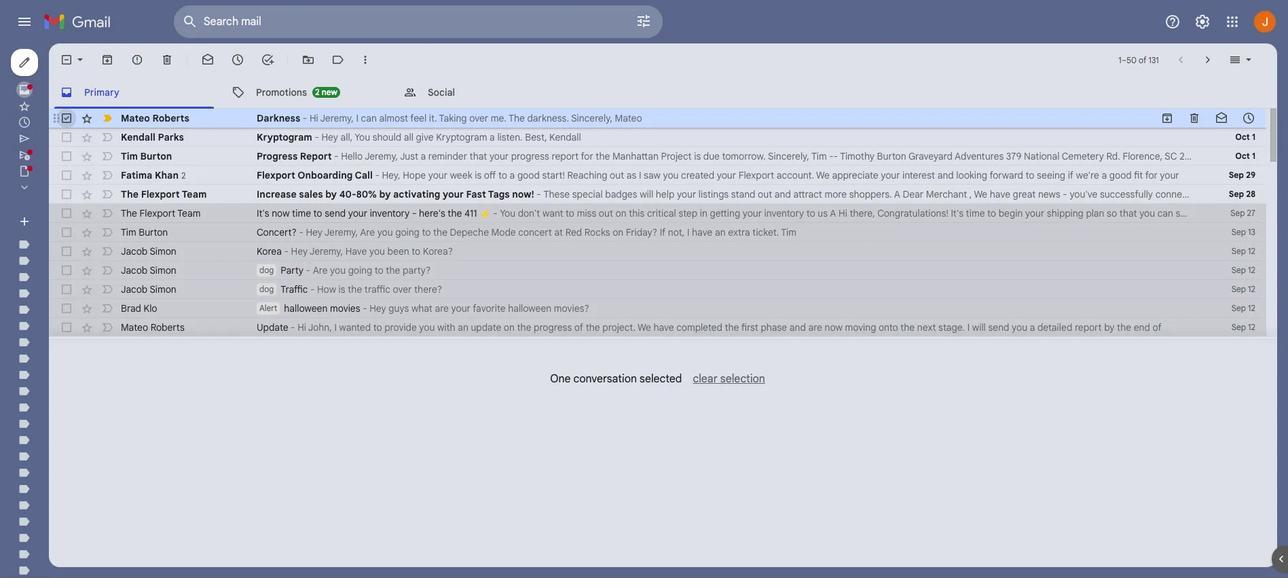 Task type: locate. For each thing, give the bounding box(es) containing it.
2 12 from the top
[[1249, 265, 1256, 275]]

hey,
[[382, 169, 401, 181]]

0 horizontal spatial sincerely,
[[572, 112, 613, 124]]

0 vertical spatial and
[[938, 169, 954, 181]]

dog traffic - how is the traffic over there?
[[260, 283, 442, 296]]

2 horizontal spatial of
[[1153, 321, 1162, 334]]

dear
[[903, 188, 924, 200]]

burton down the 'fatima khan 2'
[[139, 226, 168, 238]]

0 horizontal spatial over
[[393, 283, 412, 296]]

halloween
[[284, 302, 328, 315], [508, 302, 552, 315]]

2 it's from the left
[[951, 207, 964, 219]]

row
[[49, 109, 1267, 128], [49, 128, 1267, 147], [49, 147, 1267, 166], [49, 166, 1267, 185], [49, 185, 1289, 204], [49, 204, 1289, 223], [49, 223, 1267, 242], [49, 242, 1267, 261], [49, 261, 1267, 280], [49, 280, 1267, 299], [49, 299, 1267, 318], [49, 318, 1267, 337]]

1 vertical spatial going
[[348, 264, 372, 277]]

to left begin
[[988, 207, 997, 219]]

archive image
[[101, 53, 114, 67]]

0 vertical spatial sincerely,
[[572, 112, 613, 124]]

a right just on the left top of page
[[421, 150, 426, 162]]

timothy
[[841, 150, 875, 162]]

korea
[[257, 245, 282, 258]]

jeremy, for have
[[310, 245, 343, 258]]

sincerely, right darkness.
[[572, 112, 613, 124]]

0 horizontal spatial time
[[292, 207, 311, 219]]

sep 12 for hey guys what are your favorite halloween movies?
[[1232, 303, 1256, 313]]

us
[[818, 207, 828, 219]]

0 vertical spatial mateo roberts
[[121, 112, 189, 124]]

0 vertical spatial a
[[895, 188, 901, 200]]

going
[[396, 226, 420, 238], [348, 264, 372, 277]]

darkness.
[[528, 112, 569, 124]]

1 horizontal spatial for
[[1146, 169, 1158, 181]]

hey for hey jeremy, have you been to korea?
[[291, 245, 308, 258]]

5 row from the top
[[49, 185, 1289, 204]]

2 new
[[315, 87, 338, 97]]

2 oct from the top
[[1236, 151, 1251, 161]]

8 row from the top
[[49, 242, 1267, 261]]

of down movies?
[[575, 321, 584, 334]]

tab list containing primary
[[49, 76, 1278, 109]]

on left the "this"
[[616, 207, 627, 219]]

0 horizontal spatial halloween
[[284, 302, 328, 315]]

labels image
[[332, 53, 345, 67]]

activating
[[393, 188, 441, 200]]

1 horizontal spatial you
[[500, 207, 516, 219]]

oct 1 for hello jeremy, just a reminder that your progress report for the manhattan project is due tomorrow. sincerely, tim -- timothy burton graveyard adventures 379 national cemetery rd. florence, sc 29506
[[1236, 151, 1256, 161]]

2 left new at the left top of the page
[[315, 87, 320, 97]]

2 horizontal spatial have
[[990, 188, 1011, 200]]

1 vertical spatial dog
[[260, 284, 274, 294]]

over left me. on the top
[[470, 112, 489, 124]]

11 row from the top
[[49, 299, 1267, 318]]

None checkbox
[[60, 111, 73, 125], [60, 149, 73, 163], [60, 168, 73, 182], [60, 207, 73, 220], [60, 264, 73, 277], [60, 111, 73, 125], [60, 149, 73, 163], [60, 168, 73, 182], [60, 207, 73, 220], [60, 264, 73, 277]]

2 the flexport team from the top
[[121, 207, 201, 219]]

1 horizontal spatial it's
[[951, 207, 964, 219]]

inventory
[[370, 207, 410, 219], [765, 207, 805, 219]]

an right with
[[458, 321, 469, 334]]

1 vertical spatial jacob simon
[[121, 264, 177, 277]]

0 vertical spatial 2
[[315, 87, 320, 97]]

None checkbox
[[60, 53, 73, 67], [60, 130, 73, 144], [60, 188, 73, 201], [60, 226, 73, 239], [60, 245, 73, 258], [60, 283, 73, 296], [60, 302, 73, 315], [60, 321, 73, 334], [60, 53, 73, 67], [60, 130, 73, 144], [60, 188, 73, 201], [60, 226, 73, 239], [60, 245, 73, 258], [60, 283, 73, 296], [60, 302, 73, 315], [60, 321, 73, 334]]

main content
[[49, 43, 1289, 578]]

we right the ,
[[975, 188, 988, 200]]

on right update
[[504, 321, 515, 334]]

move to image
[[302, 53, 315, 67]]

that right so at right
[[1120, 207, 1138, 219]]

1 for hello jeremy, just a reminder that your progress report for the manhattan project is due tomorrow. sincerely, tim -- timothy burton graveyard adventures 379 national cemetery rd. florence, sc 29506
[[1253, 151, 1256, 161]]

navigation
[[0, 43, 163, 578]]

oct 1 for hey all, you should all give kryptogram a listen. best, kendall
[[1236, 132, 1256, 142]]

older image
[[1202, 53, 1215, 67]]

phase
[[761, 321, 788, 334]]

2 vertical spatial we
[[638, 321, 651, 334]]

3 simon from the top
[[150, 283, 177, 296]]

1 for hey all, you should all give kryptogram a listen. best, kendall
[[1253, 132, 1256, 142]]

report spam image
[[130, 53, 144, 67]]

0 horizontal spatial inventory
[[370, 207, 410, 219]]

2 jacob simon from the top
[[121, 264, 177, 277]]

party
[[281, 264, 304, 277]]

1 good from the left
[[518, 169, 540, 181]]

2 horizontal spatial by
[[1105, 321, 1115, 334]]

that up off on the top left of the page
[[470, 150, 487, 162]]

0 vertical spatial are
[[360, 226, 375, 238]]

0 horizontal spatial are
[[435, 302, 449, 315]]

hi left john,
[[298, 321, 306, 334]]

1 horizontal spatial can
[[1158, 207, 1174, 219]]

0 horizontal spatial kendall
[[121, 131, 156, 143]]

send right stage.
[[989, 321, 1010, 334]]

9 row from the top
[[49, 261, 1267, 280]]

2 simon from the top
[[150, 264, 177, 277]]

for right fit
[[1146, 169, 1158, 181]]

2 inside tab
[[315, 87, 320, 97]]

to
[[499, 169, 508, 181], [1026, 169, 1035, 181], [314, 207, 322, 219], [566, 207, 575, 219], [807, 207, 816, 219], [988, 207, 997, 219], [1263, 207, 1272, 219], [422, 226, 431, 238], [412, 245, 421, 258], [375, 264, 384, 277], [373, 321, 382, 334]]

1 the flexport team from the top
[[121, 188, 207, 200]]

1 vertical spatial that
[[1120, 207, 1138, 219]]

your down sc
[[1161, 169, 1180, 181]]

will
[[640, 188, 654, 200], [973, 321, 986, 334]]

- these special badges will help your listings stand out and attract more shoppers. a dear merchant , we have great news - you've successfully connected your shop!
[[535, 188, 1253, 200]]

-
[[303, 112, 307, 124], [315, 131, 319, 143], [334, 150, 339, 162], [830, 150, 834, 162], [834, 150, 838, 162], [375, 169, 380, 181], [537, 188, 541, 200], [1064, 188, 1068, 200], [412, 207, 417, 219], [493, 207, 498, 219], [299, 226, 304, 238], [284, 245, 289, 258], [306, 264, 311, 277], [310, 283, 315, 296], [363, 302, 367, 315], [291, 321, 295, 334]]

have left completed
[[654, 321, 674, 334]]

2 mateo roberts from the top
[[121, 321, 185, 334]]

0 vertical spatial simon
[[150, 245, 177, 258]]

2 vertical spatial have
[[654, 321, 674, 334]]

0 horizontal spatial now
[[272, 207, 290, 219]]

1 vertical spatial 1
[[1253, 132, 1256, 142]]

team for increase
[[182, 188, 207, 200]]

1 simon from the top
[[150, 245, 177, 258]]

the left end
[[1118, 321, 1132, 334]]

sep for 7th row from the top
[[1232, 227, 1247, 237]]

progress
[[511, 150, 550, 162], [534, 321, 572, 334]]

0 vertical spatial jacob simon
[[121, 245, 177, 258]]

taking
[[439, 112, 467, 124]]

i
[[356, 112, 359, 124], [639, 169, 642, 181], [688, 226, 690, 238], [335, 321, 337, 334], [968, 321, 970, 334]]

sincerely, up account.
[[768, 150, 810, 162]]

2 tim burton from the top
[[121, 226, 168, 238]]

we
[[817, 169, 830, 181], [975, 188, 988, 200], [638, 321, 651, 334]]

0 vertical spatial over
[[470, 112, 489, 124]]

more image
[[359, 53, 372, 67]]

1 horizontal spatial sincerely,
[[768, 150, 810, 162]]

you up the been
[[378, 226, 393, 238]]

0 horizontal spatial we
[[638, 321, 651, 334]]

have down the forward
[[990, 188, 1011, 200]]

to up great
[[1026, 169, 1035, 181]]

extra
[[728, 226, 751, 238]]

1 vertical spatial a
[[830, 207, 837, 219]]

3 sep 12 from the top
[[1232, 284, 1256, 294]]

1 kryptogram from the left
[[257, 131, 312, 143]]

primary tab
[[49, 76, 219, 109]]

inventory down increase sales by 40-80% by activating your fast tags now!
[[370, 207, 410, 219]]

kendall parks
[[121, 131, 184, 143]]

is right how at left
[[339, 283, 346, 296]]

1 horizontal spatial we
[[817, 169, 830, 181]]

hi left there, at right
[[839, 207, 848, 219]]

1 vertical spatial sincerely,
[[768, 150, 810, 162]]

4 sep 12 from the top
[[1232, 303, 1256, 313]]

1 mateo roberts from the top
[[121, 112, 189, 124]]

131
[[1149, 55, 1160, 65]]

jeremy, up korea - hey jeremy, have you been to korea?
[[325, 226, 358, 238]]

at
[[555, 226, 563, 238]]

to down here's
[[422, 226, 431, 238]]

Search mail text field
[[204, 15, 598, 29]]

1 vertical spatial oct 1
[[1236, 151, 1256, 161]]

1 vertical spatial simon
[[150, 264, 177, 277]]

increase sales by 40-80% by activating your fast tags now!
[[257, 188, 535, 200]]

mateo roberts down klo at the bottom
[[121, 321, 185, 334]]

29
[[1247, 170, 1256, 180]]

kryptogram down taking
[[436, 131, 487, 143]]

1 oct from the top
[[1236, 132, 1251, 142]]

sep 28
[[1230, 189, 1256, 199]]

can left almost
[[361, 112, 377, 124]]

out left as
[[610, 169, 625, 181]]

report up start!
[[552, 150, 579, 162]]

add to tasks image
[[261, 53, 274, 67]]

the
[[509, 112, 525, 124], [121, 188, 139, 200], [121, 207, 137, 219]]

1 horizontal spatial is
[[475, 169, 482, 181]]

tim burton for progress report
[[121, 150, 172, 162]]

2 sep 12 from the top
[[1232, 265, 1256, 275]]

6 row from the top
[[49, 204, 1289, 223]]

2
[[315, 87, 320, 97], [181, 170, 186, 180]]

0 vertical spatial jacob
[[121, 245, 148, 258]]

2 right khan
[[181, 170, 186, 180]]

we right project.
[[638, 321, 651, 334]]

you right all,
[[355, 131, 370, 143]]

end
[[1134, 321, 1151, 334]]

2 oct 1 from the top
[[1236, 151, 1256, 161]]

sep for 4th row from the bottom
[[1232, 265, 1247, 275]]

now!
[[512, 188, 535, 200]]

it's now time to send your inventory - here's the 411
[[257, 207, 480, 219]]

kendall down darkness.
[[550, 131, 581, 143]]

1 vertical spatial are
[[313, 264, 328, 277]]

1 horizontal spatial inventory
[[765, 207, 805, 219]]

team down khan
[[177, 207, 201, 219]]

dog inside dog party - are you going to the party?
[[260, 265, 274, 275]]

out right stand
[[758, 188, 773, 200]]

halloween right favorite
[[508, 302, 552, 315]]

jacob simon
[[121, 245, 177, 258], [121, 264, 177, 277], [121, 283, 177, 296]]

is left due
[[695, 150, 701, 162]]

concert
[[519, 226, 552, 238]]

3 12 from the top
[[1249, 284, 1256, 294]]

2 dog from the top
[[260, 284, 274, 294]]

1 oct 1 from the top
[[1236, 132, 1256, 142]]

a
[[490, 131, 495, 143], [421, 150, 426, 162], [510, 169, 515, 181], [1102, 169, 1108, 181], [1030, 321, 1036, 334]]

1 vertical spatial 2
[[181, 170, 186, 180]]

have down the 'in'
[[692, 226, 713, 238]]

dog inside dog traffic - how is the traffic over there?
[[260, 284, 274, 294]]

are down it's now time to send your inventory - here's the 411
[[360, 226, 375, 238]]

5 12 from the top
[[1249, 322, 1256, 332]]

are up how at left
[[313, 264, 328, 277]]

1 vertical spatial is
[[475, 169, 482, 181]]

50
[[1127, 55, 1137, 65]]

fast
[[466, 188, 486, 200]]

and up merchant
[[938, 169, 954, 181]]

a right us at right top
[[830, 207, 837, 219]]

0 horizontal spatial an
[[458, 321, 469, 334]]

0 vertical spatial team
[[182, 188, 207, 200]]

1 horizontal spatial that
[[1120, 207, 1138, 219]]

progress down movies?
[[534, 321, 572, 334]]

now up concert? on the top left of page
[[272, 207, 290, 219]]

1 vertical spatial will
[[973, 321, 986, 334]]

critical
[[647, 207, 677, 219]]

4 row from the top
[[49, 166, 1267, 185]]

1 dog from the top
[[260, 265, 274, 275]]

sep for row containing fatima khan
[[1230, 170, 1245, 180]]

john,
[[308, 321, 332, 334]]

these
[[544, 188, 570, 200]]

0 vertical spatial you
[[355, 131, 370, 143]]

off
[[484, 169, 496, 181]]

you up mode
[[500, 207, 516, 219]]

news
[[1039, 188, 1061, 200]]

1 horizontal spatial have
[[692, 226, 713, 238]]

tab list
[[49, 76, 1278, 109]]

are up with
[[435, 302, 449, 315]]

of right 50
[[1139, 55, 1147, 65]]

listen.
[[498, 131, 523, 143]]

shop!
[[1227, 188, 1250, 200]]

1 horizontal spatial now
[[825, 321, 843, 334]]

kendall
[[121, 131, 156, 143], [550, 131, 581, 143]]

we for phase
[[638, 321, 651, 334]]

jeremy, for are
[[325, 226, 358, 238]]

toolbar inside row
[[1154, 111, 1263, 125]]

12 for hey guys what are your favorite halloween movies?
[[1249, 303, 1256, 313]]

here's
[[419, 207, 446, 219]]

now left 'moving'
[[825, 321, 843, 334]]

jeremy, for i
[[320, 112, 354, 124]]

roberts for darkness
[[153, 112, 189, 124]]

report right detailed
[[1075, 321, 1102, 334]]

time down sales
[[292, 207, 311, 219]]

an
[[715, 226, 726, 238], [458, 321, 469, 334]]

the up movies at the left
[[348, 283, 362, 296]]

1 horizontal spatial over
[[470, 112, 489, 124]]

mateo up kendall parks
[[121, 112, 150, 124]]

sep 12
[[1232, 246, 1256, 256], [1232, 265, 1256, 275], [1232, 284, 1256, 294], [1232, 303, 1256, 313], [1232, 322, 1256, 332]]

mateo roberts for darkness
[[121, 112, 189, 124]]

out
[[610, 169, 625, 181], [758, 188, 773, 200], [599, 207, 614, 219]]

it.
[[429, 112, 437, 124]]

klo
[[144, 302, 157, 315]]

1 horizontal spatial 2
[[315, 87, 320, 97]]

one conversation selected
[[550, 372, 682, 386]]

manhattan
[[613, 150, 659, 162]]

sep for 8th row
[[1232, 246, 1247, 256]]

primary
[[84, 86, 119, 98]]

1 horizontal spatial hi
[[310, 112, 319, 124]]

time down the ,
[[967, 207, 986, 219]]

jacob simon for traffic
[[121, 283, 177, 296]]

halloween down traffic
[[284, 302, 328, 315]]

2 good from the left
[[1110, 169, 1132, 181]]

2 vertical spatial out
[[599, 207, 614, 219]]

10 row from the top
[[49, 280, 1267, 299]]

1 horizontal spatial time
[[967, 207, 986, 219]]

can down the "connected"
[[1158, 207, 1174, 219]]

411
[[465, 207, 477, 219]]

2 horizontal spatial hi
[[839, 207, 848, 219]]

mateo down brad
[[121, 321, 148, 334]]

that
[[470, 150, 487, 162], [1120, 207, 1138, 219]]

1 vertical spatial for
[[1146, 169, 1158, 181]]

report
[[300, 150, 332, 162]]

dog down korea
[[260, 265, 274, 275]]

None search field
[[174, 5, 663, 38]]

4 12 from the top
[[1249, 303, 1256, 313]]

2 time from the left
[[967, 207, 986, 219]]

3 jacob simon from the top
[[121, 283, 177, 296]]

begin
[[999, 207, 1023, 219]]

by left 40-
[[326, 188, 337, 200]]

1 vertical spatial we
[[975, 188, 988, 200]]

our
[[1274, 207, 1289, 219]]

1 vertical spatial mateo roberts
[[121, 321, 185, 334]]

will right stage.
[[973, 321, 986, 334]]

progress report - hello jeremy, just a reminder that your progress report for the manhattan project is due tomorrow. sincerely, tim -- timothy burton graveyard adventures 379 national cemetery rd. florence, sc 29506
[[257, 150, 1208, 162]]

have
[[990, 188, 1011, 200], [692, 226, 713, 238], [654, 321, 674, 334]]

progress down best,
[[511, 150, 550, 162]]

toolbar
[[1154, 111, 1263, 125]]

promotions
[[256, 86, 307, 98]]

toggle split pane mode image
[[1229, 53, 1243, 67]]

0 vertical spatial for
[[581, 150, 594, 162]]

the down the been
[[386, 264, 400, 277]]

1 vertical spatial team
[[177, 207, 201, 219]]

you
[[355, 131, 370, 143], [500, 207, 516, 219]]

we up 'more'
[[817, 169, 830, 181]]

if
[[1069, 169, 1074, 181]]

update
[[257, 321, 288, 334]]

0 vertical spatial is
[[695, 150, 701, 162]]

are
[[360, 226, 375, 238], [313, 264, 328, 277]]

send down the "connected"
[[1176, 207, 1198, 219]]

depeche
[[450, 226, 489, 238]]

0 horizontal spatial is
[[339, 283, 346, 296]]

1 horizontal spatial going
[[396, 226, 420, 238]]

tim burton up the 'fatima khan 2'
[[121, 150, 172, 162]]

conversation
[[574, 372, 637, 386]]

want
[[543, 207, 564, 219]]

progress
[[257, 150, 298, 162]]

1 horizontal spatial are
[[360, 226, 375, 238]]

what
[[412, 302, 433, 315]]

0 horizontal spatial report
[[552, 150, 579, 162]]

2 halloween from the left
[[508, 302, 552, 315]]

0 vertical spatial have
[[990, 188, 1011, 200]]

jeremy, down should
[[365, 150, 398, 162]]

2 kendall from the left
[[550, 131, 581, 143]]

0 vertical spatial tim burton
[[121, 150, 172, 162]]

hey for hey jeremy, are you going to the depeche mode concert at red rocks on friday? if not, i have an extra ticket. tim
[[306, 226, 323, 238]]

detailed
[[1038, 321, 1073, 334]]

12 row from the top
[[49, 318, 1267, 337]]

going up the been
[[396, 226, 420, 238]]

team down the 'fatima khan 2'
[[182, 188, 207, 200]]

the for increase sales by 40-80% by activating your fast tags now!
[[121, 188, 139, 200]]

2 vertical spatial 1
[[1253, 151, 1256, 161]]

0 horizontal spatial a
[[830, 207, 837, 219]]

2 horizontal spatial is
[[695, 150, 701, 162]]

simon for traffic
[[150, 283, 177, 296]]

is
[[695, 150, 701, 162], [475, 169, 482, 181], [339, 283, 346, 296]]

0 horizontal spatial good
[[518, 169, 540, 181]]

1 vertical spatial the
[[121, 188, 139, 200]]

flexport
[[257, 169, 296, 181], [739, 169, 775, 181], [141, 188, 180, 200], [140, 207, 175, 219]]

your down reminder
[[429, 169, 448, 181]]

we for you've
[[975, 188, 988, 200]]

2 horizontal spatial send
[[1176, 207, 1198, 219]]

tomorrow.
[[723, 150, 766, 162]]

2 jacob from the top
[[121, 264, 148, 277]]

hi for hi john, i wanted to provide you with an update on the progress of the project. we have completed the first phase and are now moving onto the next stage. i will send you a detailed report by the end of
[[298, 321, 306, 334]]

1 vertical spatial report
[[1075, 321, 1102, 334]]

roberts up parks
[[153, 112, 189, 124]]

2 row from the top
[[49, 128, 1267, 147]]

there?
[[414, 283, 442, 296]]

tim burton down fatima
[[121, 226, 168, 238]]

team
[[182, 188, 207, 200], [177, 207, 201, 219]]

by right 80%
[[379, 188, 391, 200]]

a left detailed
[[1030, 321, 1036, 334]]

advanced search options image
[[631, 7, 658, 35]]

0 vertical spatial dog
[[260, 265, 274, 275]]

1 tim burton from the top
[[121, 150, 172, 162]]

concert? - hey jeremy, are you going to the depeche mode concert at red rocks on friday? if not, i have an extra ticket. tim
[[257, 226, 797, 238]]

hey up the party
[[291, 245, 308, 258]]

1 horizontal spatial by
[[379, 188, 391, 200]]

report
[[552, 150, 579, 162], [1075, 321, 1102, 334]]

1 horizontal spatial kendall
[[550, 131, 581, 143]]

3 row from the top
[[49, 147, 1267, 166]]

0 horizontal spatial hi
[[298, 321, 306, 334]]

sep for 6th row
[[1231, 208, 1246, 218]]

jacob simon for party
[[121, 264, 177, 277]]

0 horizontal spatial 2
[[181, 170, 186, 180]]

an left 'extra'
[[715, 226, 726, 238]]

3 jacob from the top
[[121, 283, 148, 296]]



Task type: vqa. For each thing, say whether or not it's contained in the screenshot.
might.
no



Task type: describe. For each thing, give the bounding box(es) containing it.
the flexport team for increase
[[121, 188, 207, 200]]

hey for hey all, you should all give kryptogram a listen. best, kendall
[[322, 131, 338, 143]]

been
[[388, 245, 410, 258]]

you right saw
[[663, 169, 679, 181]]

traffic
[[365, 283, 391, 296]]

help
[[656, 188, 675, 200]]

plan
[[1087, 207, 1105, 219]]

0 vertical spatial on
[[616, 207, 627, 219]]

main content containing one conversation selected
[[49, 43, 1289, 578]]

how
[[317, 283, 336, 296]]

1 jacob simon from the top
[[121, 245, 177, 258]]

increase
[[257, 188, 297, 200]]

1 vertical spatial over
[[393, 283, 412, 296]]

i right stage.
[[968, 321, 970, 334]]

you right have
[[370, 245, 385, 258]]

should
[[373, 131, 402, 143]]

your down stand
[[743, 207, 762, 219]]

social tab
[[393, 76, 564, 109]]

social
[[428, 86, 455, 98]]

the up the korea?
[[433, 226, 448, 238]]

- you don't want to miss out on this critical step in getting your inventory to us a hi there, congratulations! it's time to begin your shipping plan so that you can send your products to our
[[491, 207, 1289, 219]]

1 time from the left
[[292, 207, 311, 219]]

mode
[[492, 226, 516, 238]]

0 vertical spatial the
[[509, 112, 525, 124]]

the flexport team for it's
[[121, 207, 201, 219]]

a up now!
[[510, 169, 515, 181]]

moving
[[845, 321, 877, 334]]

to left our on the right top of the page
[[1263, 207, 1272, 219]]

wanted
[[339, 321, 371, 334]]

khan
[[155, 169, 179, 181]]

to right wanted at bottom left
[[373, 321, 382, 334]]

1 sep 12 from the top
[[1232, 246, 1256, 256]]

your down week
[[443, 188, 464, 200]]

1 vertical spatial hi
[[839, 207, 848, 219]]

hello
[[341, 150, 363, 162]]

the left "411" at the top
[[448, 207, 462, 219]]

your up - these special badges will help your listings stand out and attract more shoppers. a dear merchant , we have great news - you've successfully connected your shop!
[[881, 169, 901, 181]]

0 vertical spatial 1
[[1119, 55, 1122, 65]]

seeing
[[1038, 169, 1066, 181]]

flexport down tomorrow.
[[739, 169, 775, 181]]

2 vertical spatial on
[[504, 321, 515, 334]]

i right not,
[[688, 226, 690, 238]]

⚡ image
[[480, 209, 491, 220]]

stand
[[732, 188, 756, 200]]

jacob for party
[[121, 264, 148, 277]]

2 vertical spatial and
[[790, 321, 806, 334]]

delete image
[[160, 53, 174, 67]]

burton up interest
[[878, 150, 907, 162]]

1 it's from the left
[[257, 207, 269, 219]]

you down alert halloween movies - hey guys what are your favorite halloween movies?
[[419, 321, 435, 334]]

gmail image
[[43, 8, 118, 35]]

clear
[[693, 372, 718, 386]]

your up step on the top
[[677, 188, 697, 200]]

step
[[679, 207, 698, 219]]

your left products
[[1200, 207, 1219, 219]]

have for great
[[990, 188, 1011, 200]]

1 12 from the top
[[1249, 246, 1256, 256]]

tim down fatima
[[121, 226, 136, 238]]

we're
[[1077, 169, 1100, 181]]

2 vertical spatial is
[[339, 283, 346, 296]]

sep 13
[[1232, 227, 1256, 237]]

update
[[471, 321, 502, 334]]

0 vertical spatial are
[[435, 302, 449, 315]]

13
[[1249, 227, 1256, 237]]

there,
[[850, 207, 876, 219]]

0 horizontal spatial by
[[326, 188, 337, 200]]

sep for row containing brad klo
[[1232, 303, 1247, 313]]

mateo for can
[[121, 112, 150, 124]]

1 inventory from the left
[[370, 207, 410, 219]]

sep 27
[[1231, 208, 1256, 218]]

all,
[[341, 131, 353, 143]]

you left detailed
[[1012, 321, 1028, 334]]

movies?
[[554, 302, 590, 315]]

support image
[[1165, 14, 1182, 30]]

2 inventory from the left
[[765, 207, 805, 219]]

your down 80%
[[348, 207, 368, 219]]

hey down traffic
[[370, 302, 386, 315]]

favorite
[[473, 302, 506, 315]]

have for completed
[[654, 321, 674, 334]]

fatima
[[121, 169, 152, 181]]

red
[[566, 226, 582, 238]]

products
[[1222, 207, 1261, 219]]

mateo up manhattan
[[615, 112, 643, 124]]

parks
[[158, 131, 184, 143]]

to left us at right top
[[807, 207, 816, 219]]

to up traffic
[[375, 264, 384, 277]]

0 vertical spatial that
[[470, 150, 487, 162]]

darkness
[[257, 112, 300, 124]]

jacob for traffic
[[121, 283, 148, 296]]

miss
[[577, 207, 597, 219]]

0 horizontal spatial of
[[575, 321, 584, 334]]

attract
[[794, 188, 823, 200]]

1 vertical spatial on
[[613, 226, 624, 238]]

0 vertical spatial can
[[361, 112, 377, 124]]

5 sep 12 from the top
[[1232, 322, 1256, 332]]

looking
[[957, 169, 988, 181]]

7 row from the top
[[49, 223, 1267, 242]]

sales
[[299, 188, 323, 200]]

a right we're
[[1102, 169, 1108, 181]]

tim up account.
[[812, 150, 827, 162]]

due
[[704, 150, 720, 162]]

1 horizontal spatial of
[[1139, 55, 1147, 65]]

29506
[[1180, 150, 1208, 162]]

a left listen.
[[490, 131, 495, 143]]

main menu image
[[16, 14, 33, 30]]

team for it's
[[177, 207, 201, 219]]

traffic
[[281, 283, 308, 296]]

0 horizontal spatial send
[[325, 207, 346, 219]]

1 horizontal spatial will
[[973, 321, 986, 334]]

the left first
[[725, 321, 740, 334]]

0 vertical spatial out
[[610, 169, 625, 181]]

0 vertical spatial report
[[552, 150, 579, 162]]

379
[[1007, 150, 1022, 162]]

appreciate
[[833, 169, 879, 181]]

12 for are you going to the party?
[[1249, 265, 1256, 275]]

listings
[[699, 188, 729, 200]]

new
[[322, 87, 338, 97]]

0 horizontal spatial for
[[581, 150, 594, 162]]

0 vertical spatial we
[[817, 169, 830, 181]]

completed
[[677, 321, 723, 334]]

1 row from the top
[[49, 109, 1267, 128]]

search mail image
[[178, 10, 202, 34]]

0 vertical spatial now
[[272, 207, 290, 219]]

sep 12 for are you going to the party?
[[1232, 265, 1256, 275]]

0 horizontal spatial going
[[348, 264, 372, 277]]

roberts for update
[[151, 321, 185, 334]]

all
[[404, 131, 414, 143]]

flexport down khan
[[141, 188, 180, 200]]

your up with
[[452, 302, 471, 315]]

week
[[450, 169, 473, 181]]

flexport down the 'fatima khan 2'
[[140, 207, 175, 219]]

feel
[[411, 112, 427, 124]]

tim burton for concert?
[[121, 226, 168, 238]]

friday?
[[626, 226, 658, 238]]

update - hi john, i wanted to provide you with an update on the progress of the project. we have completed the first phase and are now moving onto the next stage. i will send you a detailed report by the end of
[[257, 321, 1162, 334]]

the for it's now time to send your inventory - here's the 411
[[121, 207, 137, 219]]

the left next
[[901, 321, 915, 334]]

not,
[[668, 226, 685, 238]]

settings image
[[1195, 14, 1211, 30]]

1 kendall from the left
[[121, 131, 156, 143]]

to right the been
[[412, 245, 421, 258]]

in
[[700, 207, 708, 219]]

1 horizontal spatial send
[[989, 321, 1010, 334]]

snooze image
[[231, 53, 245, 67]]

almost
[[379, 112, 408, 124]]

merchant
[[927, 188, 968, 200]]

1 vertical spatial can
[[1158, 207, 1174, 219]]

to left the miss
[[566, 207, 575, 219]]

12 for how is the traffic over there?
[[1249, 284, 1256, 294]]

first
[[742, 321, 759, 334]]

hope
[[403, 169, 426, 181]]

0 horizontal spatial are
[[313, 264, 328, 277]]

cemetery
[[1062, 150, 1105, 162]]

0 horizontal spatial you
[[355, 131, 370, 143]]

oct for hello jeremy, just a reminder that your progress report for the manhattan project is due tomorrow. sincerely, tim -- timothy burton graveyard adventures 379 national cemetery rd. florence, sc 29506
[[1236, 151, 1251, 161]]

your down great
[[1026, 207, 1045, 219]]

sep for tenth row from the top of the page
[[1232, 284, 1247, 294]]

1 halloween from the left
[[284, 302, 328, 315]]

burton for progress report - hello jeremy, just a reminder that your progress report for the manhattan project is due tomorrow. sincerely, tim -- timothy burton graveyard adventures 379 national cemetery rd. florence, sc 29506
[[140, 150, 172, 162]]

40-
[[339, 188, 356, 200]]

stage.
[[939, 321, 966, 334]]

this
[[629, 207, 645, 219]]

0 horizontal spatial will
[[640, 188, 654, 200]]

reminder
[[429, 150, 467, 162]]

getting
[[710, 207, 741, 219]]

to down sales
[[314, 207, 322, 219]]

the up reaching
[[596, 150, 610, 162]]

sep 12 for how is the traffic over there?
[[1232, 284, 1256, 294]]

your up off on the top left of the page
[[490, 150, 509, 162]]

to right off on the top left of the page
[[499, 169, 508, 181]]

1 vertical spatial out
[[758, 188, 773, 200]]

fit
[[1135, 169, 1144, 181]]

you up how at left
[[330, 264, 346, 277]]

call
[[355, 169, 373, 181]]

27
[[1248, 208, 1256, 218]]

oct for hey all, you should all give kryptogram a listen. best, kendall
[[1236, 132, 1251, 142]]

special
[[573, 188, 603, 200]]

simon for party
[[150, 264, 177, 277]]

successfully
[[1101, 188, 1154, 200]]

row containing brad klo
[[49, 299, 1267, 318]]

project
[[661, 150, 692, 162]]

alert
[[260, 303, 277, 313]]

row containing fatima khan
[[49, 166, 1267, 185]]

1 vertical spatial and
[[775, 188, 791, 200]]

2 inside the 'fatima khan 2'
[[181, 170, 186, 180]]

1 horizontal spatial a
[[895, 188, 901, 200]]

tags
[[488, 188, 510, 200]]

tab list inside main content
[[49, 76, 1278, 109]]

0 vertical spatial progress
[[511, 150, 550, 162]]

badges
[[606, 188, 638, 200]]

your left shop!
[[1205, 188, 1224, 200]]

2 kryptogram from the left
[[436, 131, 487, 143]]

flexport up the increase
[[257, 169, 296, 181]]

tim up fatima
[[121, 150, 138, 162]]

ticket.
[[753, 226, 779, 238]]

your down progress report - hello jeremy, just a reminder that your progress report for the manhattan project is due tomorrow. sincerely, tim -- timothy burton graveyard adventures 379 national cemetery rd. florence, sc 29506
[[717, 169, 737, 181]]

rocks
[[585, 226, 611, 238]]

hi for hi jeremy, i can almost feel it. taking over me. the darkness. sincerely, mateo
[[310, 112, 319, 124]]

sc
[[1165, 150, 1178, 162]]

party?
[[403, 264, 431, 277]]

dog for party
[[260, 265, 274, 275]]

mark as read image
[[201, 53, 215, 67]]

dog for traffic
[[260, 284, 274, 294]]

promotions, 2 new messages, tab
[[221, 76, 392, 109]]

0 vertical spatial an
[[715, 226, 726, 238]]

row containing kendall parks
[[49, 128, 1267, 147]]

tim right ticket.
[[782, 226, 797, 238]]

mateo roberts for update
[[121, 321, 185, 334]]

burton for concert? - hey jeremy, are you going to the depeche mode concert at red rocks on friday? if not, i have an extra ticket. tim
[[139, 226, 168, 238]]

guys
[[389, 302, 409, 315]]

1 vertical spatial now
[[825, 321, 843, 334]]

give
[[416, 131, 434, 143]]

start!
[[543, 169, 565, 181]]

1 jacob from the top
[[121, 245, 148, 258]]

interest
[[903, 169, 936, 181]]

1 vertical spatial progress
[[534, 321, 572, 334]]

the left project.
[[586, 321, 600, 334]]

have
[[346, 245, 367, 258]]

you down successfully
[[1140, 207, 1156, 219]]

1 vertical spatial are
[[809, 321, 823, 334]]

i right john,
[[335, 321, 337, 334]]

the right update
[[517, 321, 532, 334]]

i left almost
[[356, 112, 359, 124]]

i right as
[[639, 169, 642, 181]]

mateo for wanted
[[121, 321, 148, 334]]



